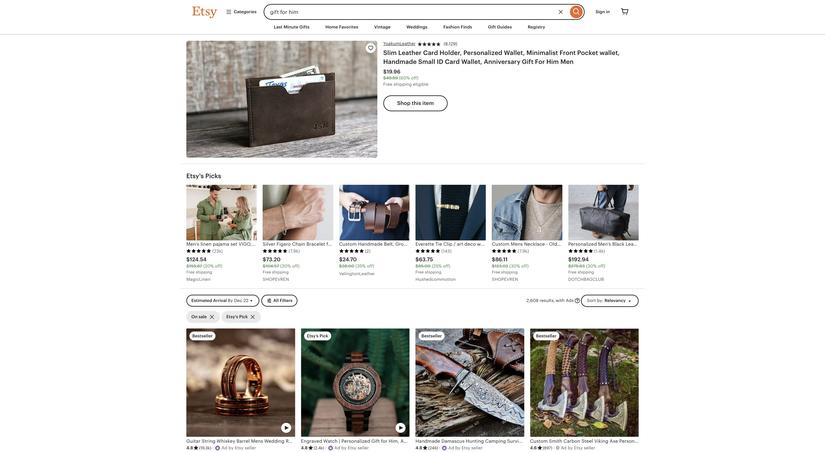 Task type: locate. For each thing, give the bounding box(es) containing it.
sale
[[199, 315, 207, 320]]

last minute gifts link
[[269, 21, 315, 33]]

silver figaro chain bracelet for men - 14k gold filled or sterling silver - thick chain bracelet - simple chain bracelet - gift for him image
[[263, 185, 333, 241]]

shopevren inside $ 73.20 $ 104.57 (30% off) free shipping shopevren
[[263, 277, 289, 282]]

free inside $ 73.20 $ 104.57 (30% off) free shipping shopevren
[[263, 270, 271, 275]]

shipping inside $ 192.94 $ 275.63 (30% off) free shipping dotchbagclub
[[578, 270, 594, 275]]

shipping inside the "$ 124.54 $ 155.67 (20% off) free shipping magiclinen"
[[196, 270, 212, 275]]

4.8 for etsy's pick
[[301, 446, 308, 451]]

1 horizontal spatial (30%
[[509, 264, 520, 269]]

2 bestseller from the left
[[422, 334, 442, 339]]

5 out of 5 stars image for 73.20
[[263, 249, 288, 254]]

banner containing categories
[[180, 0, 645, 20]]

product video element for bestseller
[[186, 329, 295, 438]]

2 shopevren from the left
[[492, 277, 518, 282]]

49.89
[[386, 75, 398, 80]]

· right (246) on the bottom
[[439, 446, 440, 451]]

off) inside the "$ 124.54 $ 155.67 (20% off) free shipping magiclinen"
[[215, 264, 222, 269]]

gift inside slim leather card holder, personalized wallet, minimalist front pocket wallet, handmade small id card wallet, anniversary gift for him men $ 19.96 $ 49.89 (60% off) free shipping eligible
[[522, 58, 534, 65]]

1 vertical spatial etsy's
[[226, 315, 238, 320]]

1 horizontal spatial shopevren
[[492, 277, 518, 282]]

0 horizontal spatial shopevren
[[263, 277, 289, 282]]

etsy's picks
[[186, 173, 221, 180]]

5 out of 5 stars image for 124.54
[[186, 249, 211, 254]]

1 vertical spatial pick
[[320, 334, 328, 339]]

shipping
[[394, 82, 412, 87], [196, 270, 212, 275], [272, 270, 289, 275], [425, 270, 441, 275], [501, 270, 518, 275], [578, 270, 594, 275]]

3 4.8 from the left
[[416, 446, 422, 451]]

off) inside $ 73.20 $ 104.57 (30% off) free shipping shopevren
[[292, 264, 300, 269]]

wallet,
[[600, 50, 620, 56]]

(246)
[[428, 446, 438, 451]]

etsy's
[[307, 334, 319, 339]]

1 shopevren from the left
[[263, 277, 289, 282]]

free
[[383, 82, 392, 87], [186, 270, 195, 275], [263, 270, 271, 275], [416, 270, 424, 275], [492, 270, 500, 275], [568, 270, 577, 275]]

free inside $ 192.94 $ 275.63 (30% off) free shipping dotchbagclub
[[568, 270, 577, 275]]

1 horizontal spatial bestseller
[[422, 334, 442, 339]]

2 product video element from the left
[[301, 329, 410, 438]]

free down '123.02'
[[492, 270, 500, 275]]

fashion
[[443, 25, 460, 30]]

shopevren
[[263, 277, 289, 282], [492, 277, 518, 282]]

guitar string whiskey barrel mens wedding rose gold band, engagement tungsten wood inlay promise ring for him, men ring, gift for him image
[[186, 329, 295, 438]]

off) right '(25%'
[[443, 264, 450, 269]]

5 out of 5 stars image up the 124.54
[[186, 249, 211, 254]]

custom smith carbon steel viking axe personalized anniversary gift for him, birthday & wedding gift, hand forged, battle, axe axes image
[[530, 329, 639, 438]]

4.8
[[186, 446, 193, 451], [301, 446, 308, 451], [416, 446, 422, 451]]

1 horizontal spatial (7.9k)
[[518, 249, 529, 254]]

· for (19.3k)
[[212, 446, 214, 451]]

vintage
[[374, 25, 391, 30]]

custom mens necklace - old english letter necklace - gold mens necklace - father's day gift - personalized mens necklace - gift for him image
[[492, 185, 562, 241]]

3 · from the left
[[439, 446, 440, 451]]

4.8 left (19.3k)
[[186, 446, 193, 451]]

2 5 out of 5 stars image from the left
[[263, 249, 288, 254]]

(30%
[[280, 264, 291, 269], [509, 264, 520, 269], [586, 264, 597, 269]]

0 vertical spatial wallet,
[[504, 50, 525, 56]]

0 horizontal spatial 4.8
[[186, 446, 193, 451]]

gift left for
[[522, 58, 534, 65]]

off) down (1.4k)
[[598, 264, 605, 269]]

off)
[[411, 75, 419, 80], [215, 264, 222, 269], [292, 264, 300, 269], [367, 264, 374, 269], [443, 264, 450, 269], [521, 264, 529, 269], [598, 264, 605, 269]]

shopevren down '123.02'
[[492, 277, 518, 282]]

shipping inside $ 86.11 $ 123.02 (30% off) free shipping shopevren
[[501, 270, 518, 275]]

etsy's down by
[[226, 315, 238, 320]]

$ 63.75 $ 85.00 (25% off) free shipping hushedcommotion
[[416, 257, 456, 282]]

wallet, down personalized
[[461, 58, 482, 65]]

1 horizontal spatial 4.8
[[301, 446, 308, 451]]

(30% for 86.11
[[509, 264, 520, 269]]

sign in button
[[591, 6, 615, 18]]

0 horizontal spatial card
[[423, 50, 438, 56]]

4.6
[[530, 446, 537, 451]]

2 4.8 from the left
[[301, 446, 308, 451]]

free for 86.11
[[492, 270, 500, 275]]

2 (7.9k) from the left
[[518, 249, 529, 254]]

· right (19.3k)
[[212, 446, 214, 451]]

free down 104.57
[[263, 270, 271, 275]]

· right the (2.4k)
[[325, 446, 327, 451]]

$
[[383, 69, 387, 75], [383, 75, 386, 80], [186, 257, 190, 263], [263, 257, 266, 263], [339, 257, 343, 263], [416, 257, 419, 263], [492, 257, 495, 263], [568, 257, 572, 263], [186, 264, 189, 269], [263, 264, 266, 269], [339, 264, 342, 269], [416, 264, 418, 269], [492, 264, 495, 269], [568, 264, 571, 269]]

1 vertical spatial card
[[445, 58, 460, 65]]

dotchbagclub
[[568, 277, 604, 282]]

4.8 left (246) on the bottom
[[416, 446, 422, 451]]

free down 49.89
[[383, 82, 392, 87]]

minimalist
[[527, 50, 558, 56]]

sign
[[596, 9, 605, 14]]

1 (30% from the left
[[280, 264, 291, 269]]

categories button
[[221, 6, 262, 18]]

3 5 out of 5 stars image from the left
[[339, 249, 364, 254]]

0 horizontal spatial gift
[[488, 25, 496, 30]]

arrival
[[213, 299, 227, 304]]

(30% inside $ 73.20 $ 104.57 (30% off) free shipping shopevren
[[280, 264, 291, 269]]

5 out of 5 stars image up 192.94
[[568, 249, 593, 254]]

shipping for 73.20
[[272, 270, 289, 275]]

(30% down 192.94
[[586, 264, 597, 269]]

weddings
[[407, 25, 428, 30]]

5 out of 5 stars image up 63.75
[[416, 249, 440, 254]]

2 (30% from the left
[[509, 264, 520, 269]]

off) right (35%
[[367, 264, 374, 269]]

2 horizontal spatial (30%
[[586, 264, 597, 269]]

None search field
[[264, 4, 585, 20]]

free inside $ 63.75 $ 85.00 (25% off) free shipping hushedcommotion
[[416, 270, 424, 275]]

(8,129)
[[444, 42, 457, 46]]

free for 192.94
[[568, 270, 577, 275]]

free down 275.63
[[568, 270, 577, 275]]

custom handmade belt, grooms men gift, engraved leather belt, christmas gift for him, handmade belt, belt for men, gift for boyfriend image
[[339, 185, 410, 241]]

etsy's for etsy's picks
[[186, 173, 204, 180]]

1 horizontal spatial gift
[[522, 58, 534, 65]]

velingtonleather
[[339, 272, 375, 277]]

small
[[418, 58, 435, 65]]

1 horizontal spatial card
[[445, 58, 460, 65]]

5 5 out of 5 stars image from the left
[[492, 249, 517, 254]]

shipping down '123.02'
[[501, 270, 518, 275]]

4 · from the left
[[553, 446, 555, 451]]

results,
[[540, 298, 555, 303]]

$ 86.11 $ 123.02 (30% off) free shipping shopevren
[[492, 257, 529, 282]]

0 vertical spatial card
[[423, 50, 438, 56]]

fashion finds link
[[439, 21, 477, 33]]

1 (7.9k) from the left
[[289, 249, 300, 254]]

(30% inside $ 192.94 $ 275.63 (30% off) free shipping dotchbagclub
[[586, 264, 597, 269]]

men
[[560, 58, 574, 65]]

shopevren down 104.57
[[263, 277, 289, 282]]

pick
[[239, 315, 248, 320], [320, 334, 328, 339]]

shipping up dotchbagclub
[[578, 270, 594, 275]]

free down 155.67
[[186, 270, 195, 275]]

(30% for 192.94
[[586, 264, 597, 269]]

product video element
[[186, 329, 295, 438], [301, 329, 410, 438]]

filters
[[280, 299, 293, 304]]

(60%
[[399, 75, 410, 80]]

(30% right 104.57
[[280, 264, 291, 269]]

(30% inside $ 86.11 $ 123.02 (30% off) free shipping shopevren
[[509, 264, 520, 269]]

1 horizontal spatial etsy's
[[226, 315, 238, 320]]

anniversary
[[484, 58, 520, 65]]

bestseller for 4.8
[[422, 334, 442, 339]]

2 horizontal spatial 4.8
[[416, 446, 422, 451]]

magiclinen
[[186, 277, 211, 282]]

pick down 22
[[239, 315, 248, 320]]

shopevren inside $ 86.11 $ 123.02 (30% off) free shipping shopevren
[[492, 277, 518, 282]]

last minute gifts
[[274, 25, 310, 30]]

1 horizontal spatial pick
[[320, 334, 328, 339]]

1 vertical spatial gift
[[522, 58, 534, 65]]

5 out of 5 stars image up 86.11 at the right bottom of page
[[492, 249, 517, 254]]

0 horizontal spatial (7.9k)
[[289, 249, 300, 254]]

0 vertical spatial pick
[[239, 315, 248, 320]]

1 · from the left
[[212, 446, 214, 451]]

etsy's left picks
[[186, 173, 204, 180]]

1 horizontal spatial product video element
[[301, 329, 410, 438]]

0 horizontal spatial product video element
[[186, 329, 295, 438]]

(7.9k) up $ 73.20 $ 104.57 (30% off) free shipping shopevren
[[289, 249, 300, 254]]

gift
[[488, 25, 496, 30], [522, 58, 534, 65]]

shipping inside $ 73.20 $ 104.57 (30% off) free shipping shopevren
[[272, 270, 289, 275]]

none search field inside banner
[[264, 4, 585, 20]]

free inside the "$ 124.54 $ 155.67 (20% off) free shipping magiclinen"
[[186, 270, 195, 275]]

off) inside $ 63.75 $ 85.00 (25% off) free shipping hushedcommotion
[[443, 264, 450, 269]]

off) inside $ 24.70 $ 38.00 (35% off) velingtonleather
[[367, 264, 374, 269]]

shop this item
[[397, 100, 434, 107]]

off) right 104.57
[[292, 264, 300, 269]]

gift left guides
[[488, 25, 496, 30]]

free down 85.00
[[416, 270, 424, 275]]

for
[[535, 58, 545, 65]]

men's linen pajama set vigo, green pajama set, gifts for men, linen sleepwear image
[[186, 185, 257, 241]]

menu bar
[[180, 20, 645, 35]]

1 product video element from the left
[[186, 329, 295, 438]]

2 horizontal spatial bestseller
[[536, 334, 557, 339]]

2 · from the left
[[325, 446, 327, 451]]

wallet, up anniversary
[[504, 50, 525, 56]]

6 5 out of 5 stars image from the left
[[568, 249, 593, 254]]

banner
[[180, 0, 645, 20]]

(19.3k)
[[199, 446, 211, 451]]

0 vertical spatial etsy's
[[186, 173, 204, 180]]

shipping down 104.57
[[272, 270, 289, 275]]

3 bestseller from the left
[[536, 334, 557, 339]]

him
[[547, 58, 559, 65]]

0 vertical spatial gift
[[488, 25, 496, 30]]

·
[[212, 446, 214, 451], [325, 446, 327, 451], [439, 446, 440, 451], [553, 446, 555, 451]]

off) right (20%
[[215, 264, 222, 269]]

off) for 73.20
[[292, 264, 300, 269]]

minute
[[284, 25, 298, 30]]

104.57
[[266, 264, 279, 269]]

4 5 out of 5 stars image from the left
[[416, 249, 440, 254]]

5 out of 5 stars image up 73.20
[[263, 249, 288, 254]]

card down holder,
[[445, 58, 460, 65]]

sign in
[[596, 9, 610, 14]]

off) inside slim leather card holder, personalized wallet, minimalist front pocket wallet, handmade small id card wallet, anniversary gift for him men $ 19.96 $ 49.89 (60% off) free shipping eligible
[[411, 75, 419, 80]]

shipping down '(25%'
[[425, 270, 441, 275]]

0 horizontal spatial pick
[[239, 315, 248, 320]]

off) inside $ 86.11 $ 123.02 (30% off) free shipping shopevren
[[521, 264, 529, 269]]

etsy's inside etsy's pick link
[[226, 315, 238, 320]]

· right (897)
[[553, 446, 555, 451]]

off) for 192.94
[[598, 264, 605, 269]]

shipping inside $ 63.75 $ 85.00 (25% off) free shipping hushedcommotion
[[425, 270, 441, 275]]

3 (30% from the left
[[586, 264, 597, 269]]

(2.4k)
[[314, 446, 324, 451]]

1 vertical spatial wallet,
[[461, 58, 482, 65]]

$ 24.70 $ 38.00 (35% off) velingtonleather
[[339, 257, 375, 277]]

2,608 results,
[[527, 298, 555, 303]]

card up small
[[423, 50, 438, 56]]

shipping for 86.11
[[501, 270, 518, 275]]

5 out of 5 stars image up the 24.70 at left
[[339, 249, 364, 254]]

off) for 86.11
[[521, 264, 529, 269]]

85.00
[[418, 264, 431, 269]]

shipping down (20%
[[196, 270, 212, 275]]

1 4.8 from the left
[[186, 446, 193, 451]]

with
[[556, 298, 565, 303]]

gift guides
[[488, 25, 512, 30]]

1 5 out of 5 stars image from the left
[[186, 249, 211, 254]]

shipping down (60%
[[394, 82, 412, 87]]

0 horizontal spatial bestseller
[[192, 334, 213, 339]]

off) inside $ 192.94 $ 275.63 (30% off) free shipping dotchbagclub
[[598, 264, 605, 269]]

item
[[422, 100, 434, 107]]

0 horizontal spatial (30%
[[280, 264, 291, 269]]

personalized
[[463, 50, 502, 56]]

0 horizontal spatial etsy's
[[186, 173, 204, 180]]

off) right '123.02'
[[521, 264, 529, 269]]

slim leather card holder, personalized wallet, minimalist front pocket wallet, handmade small id card wallet, anniversary gift for him men link
[[383, 50, 620, 65]]

4.8 left the (2.4k)
[[301, 446, 308, 451]]

pick right the etsy's
[[320, 334, 328, 339]]

off) up eligible
[[411, 75, 419, 80]]

card
[[423, 50, 438, 56], [445, 58, 460, 65]]

2,608
[[527, 298, 539, 303]]

wallet,
[[504, 50, 525, 56], [461, 58, 482, 65]]

shopevren for 73.20
[[263, 277, 289, 282]]

in
[[606, 9, 610, 14]]

home favorites
[[325, 25, 358, 30]]

free inside $ 86.11 $ 123.02 (30% off) free shipping shopevren
[[492, 270, 500, 275]]

5 out of 5 stars image
[[186, 249, 211, 254], [263, 249, 288, 254], [339, 249, 364, 254], [416, 249, 440, 254], [492, 249, 517, 254], [568, 249, 593, 254]]

(30% right '123.02'
[[509, 264, 520, 269]]

etsy's for etsy's pick
[[226, 315, 238, 320]]

(7.9k) up $ 86.11 $ 123.02 (30% off) free shipping shopevren
[[518, 249, 529, 254]]



Task type: vqa. For each thing, say whether or not it's contained in the screenshot.
the left Etsy's
yes



Task type: describe. For each thing, give the bounding box(es) containing it.
hushedcommotion
[[416, 277, 456, 282]]

last
[[274, 25, 283, 30]]

gift guides link
[[483, 21, 517, 33]]

yoakumleather
[[383, 41, 416, 46]]

$ 192.94 $ 275.63 (30% off) free shipping dotchbagclub
[[568, 257, 605, 282]]

by:
[[597, 299, 604, 303]]

weddings link
[[402, 21, 433, 33]]

etsy's pick
[[226, 315, 248, 320]]

id
[[437, 58, 443, 65]]

shipping for 192.94
[[578, 270, 594, 275]]

5 out of 5 stars image for 63.75
[[416, 249, 440, 254]]

everette tie clip / art deco wedding accessories / grey and clear crystal image
[[416, 185, 486, 241]]

bestseller for 4.6
[[536, 334, 557, 339]]

Search for anything text field
[[264, 4, 569, 20]]

shop this item link
[[383, 96, 448, 112]]

shipping inside slim leather card holder, personalized wallet, minimalist front pocket wallet, handmade small id card wallet, anniversary gift for him men $ 19.96 $ 49.89 (60% off) free shipping eligible
[[394, 82, 412, 87]]

275.63
[[571, 264, 585, 269]]

relevancy
[[605, 299, 626, 303]]

shipping for 63.75
[[425, 270, 441, 275]]

fashion finds
[[443, 25, 472, 30]]

1 bestseller from the left
[[192, 334, 213, 339]]

38.00
[[342, 264, 354, 269]]

shop
[[397, 100, 411, 107]]

192.94
[[572, 257, 589, 263]]

$ 73.20 $ 104.57 (30% off) free shipping shopevren
[[263, 257, 300, 282]]

registry link
[[523, 21, 550, 33]]

86.11
[[495, 257, 508, 263]]

off) for 63.75
[[443, 264, 450, 269]]

guides
[[497, 25, 512, 30]]

estimated
[[191, 299, 212, 304]]

off) for 124.54
[[215, 264, 222, 269]]

on sale link
[[186, 311, 220, 323]]

shopevren for 86.11
[[492, 277, 518, 282]]

with ads
[[556, 298, 574, 303]]

123.02
[[495, 264, 508, 269]]

vintage link
[[369, 21, 396, 33]]

leather
[[398, 50, 422, 56]]

registry
[[528, 25, 545, 30]]

slim leather card holder, personalized wallet, minimalist front pocket wallet, handmade small id card wallet, anniversary gift for him men $ 19.96 $ 49.89 (60% off) free shipping eligible
[[383, 50, 620, 87]]

(7.9k) for 73.20
[[289, 249, 300, 254]]

pocket
[[577, 50, 598, 56]]

personalized men's black leather travel gift set, birthday gift men, guy gifts, mens gift, christmas gift men, duffle and dopp kit image
[[568, 185, 639, 241]]

dec
[[234, 299, 242, 304]]

free for 73.20
[[263, 270, 271, 275]]

(897)
[[543, 446, 552, 451]]

5 out of 5 stars image for 86.11
[[492, 249, 517, 254]]

finds
[[461, 25, 472, 30]]

front
[[560, 50, 576, 56]]

24.70
[[343, 257, 357, 263]]

1 horizontal spatial wallet,
[[504, 50, 525, 56]]

shipping for 124.54
[[196, 270, 212, 275]]

(25%
[[432, 264, 442, 269]]

picks
[[205, 173, 221, 180]]

ads
[[566, 298, 574, 303]]

etsy's pick
[[307, 334, 328, 339]]

by
[[228, 299, 233, 304]]

on sale
[[191, 315, 207, 320]]

5 out of 5 stars image for 192.94
[[568, 249, 593, 254]]

(23k)
[[212, 249, 223, 254]]

handmade damascus hunting camping survival tactical knife with leather sheath| hand forged damascus knives gift for him, best christmas gift image
[[416, 329, 524, 438]]

yoakumleather link
[[383, 41, 416, 47]]

all filters
[[273, 299, 293, 304]]

· for (897)
[[553, 446, 555, 451]]

(35%
[[356, 264, 366, 269]]

19.96
[[387, 69, 400, 75]]

free for 124.54
[[186, 270, 195, 275]]

73.20
[[266, 257, 281, 263]]

home favorites link
[[321, 21, 363, 33]]

pick for etsy's pick
[[320, 334, 328, 339]]

sort by: relevancy
[[587, 299, 626, 303]]

(30% for 73.20
[[280, 264, 291, 269]]

this
[[412, 100, 421, 107]]

4.8 for bestseller
[[186, 446, 193, 451]]

· for (2.4k)
[[325, 446, 327, 451]]

(143)
[[441, 249, 452, 254]]

22
[[244, 299, 248, 304]]

5 out of 5 stars image for 24.70
[[339, 249, 364, 254]]

home
[[325, 25, 338, 30]]

all filters button
[[261, 295, 298, 307]]

free inside slim leather card holder, personalized wallet, minimalist front pocket wallet, handmade small id card wallet, anniversary gift for him men $ 19.96 $ 49.89 (60% off) free shipping eligible
[[383, 82, 392, 87]]

pick for etsy's pick
[[239, 315, 248, 320]]

menu bar containing last minute gifts
[[180, 20, 645, 35]]

(7.9k) for 86.11
[[518, 249, 529, 254]]

free for 63.75
[[416, 270, 424, 275]]

favorites
[[339, 25, 358, 30]]

155.67
[[189, 264, 202, 269]]

all
[[273, 299, 279, 304]]

estimated arrival by dec 22
[[191, 299, 248, 304]]

sort
[[587, 299, 596, 303]]

engraved watch | personalized gift for him, anniversary gifts | automatic watch | wood watch | engraved wood watch for men | christmas gifts image
[[301, 329, 410, 438]]

slim
[[383, 50, 397, 56]]

on
[[191, 315, 198, 320]]

off) for 24.70
[[367, 264, 374, 269]]

product video element for etsy's pick
[[301, 329, 410, 438]]

(1.4k)
[[594, 249, 605, 254]]

$ 124.54 $ 155.67 (20% off) free shipping magiclinen
[[186, 257, 222, 282]]

0 horizontal spatial wallet,
[[461, 58, 482, 65]]

gifts
[[299, 25, 310, 30]]

etsy's pick link
[[221, 311, 261, 323]]

124.54
[[190, 257, 207, 263]]

63.75
[[419, 257, 433, 263]]

handmade
[[383, 58, 417, 65]]

categories
[[234, 9, 257, 14]]

(2)
[[365, 249, 371, 254]]



